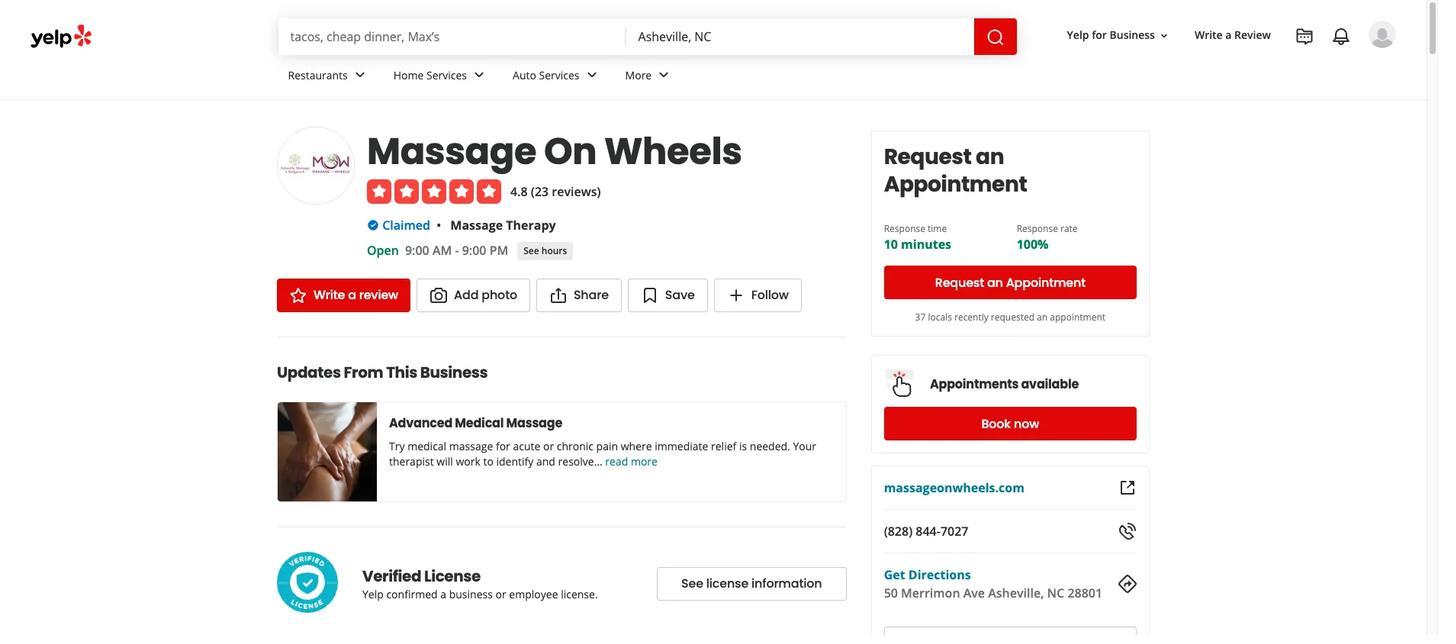 Task type: describe. For each thing, give the bounding box(es) containing it.
book now
[[982, 415, 1040, 432]]

on
[[544, 126, 597, 177]]

37 locals recently requested an appointment
[[916, 311, 1106, 324]]

(23 reviews) link
[[531, 183, 601, 200]]

write a review
[[314, 286, 399, 304]]

add photo
[[454, 286, 517, 304]]

0 vertical spatial request an appointment
[[884, 142, 1028, 199]]

employee
[[509, 587, 558, 601]]

wheels
[[605, 126, 742, 177]]

book now button
[[884, 407, 1137, 440]]

get directions 50 merrimon ave asheville, nc 28801
[[884, 566, 1103, 602]]

or inside try medical massage for acute or chronic pain where immediate relief is needed. your therapist will work to identify and resolve…
[[543, 439, 554, 453]]

(828) 844-7027
[[884, 523, 969, 540]]

yelp inside verified license yelp confirmed a business or employee license.
[[363, 587, 384, 601]]

where
[[621, 439, 652, 453]]

medical
[[455, 415, 504, 432]]

verified license yelp confirmed a business or employee license.
[[363, 565, 598, 601]]

2 vertical spatial an
[[1038, 311, 1048, 324]]

an inside button
[[988, 274, 1004, 291]]

advanced medical massage
[[389, 415, 563, 432]]

open 9:00 am - 9:00 pm
[[367, 242, 509, 259]]

ave
[[964, 585, 986, 602]]

user actions element
[[1055, 19, 1418, 113]]

massage inside updates from this business element
[[506, 415, 563, 432]]

write a review link
[[1189, 22, 1278, 49]]

chronic
[[557, 439, 594, 453]]

notifications image
[[1333, 27, 1351, 46]]

and
[[537, 454, 556, 469]]

read more
[[606, 454, 658, 469]]

844-
[[916, 523, 941, 540]]

28801
[[1068, 585, 1103, 602]]

updates from this business element
[[253, 337, 847, 502]]

see license information button
[[657, 567, 847, 600]]

24 external link v2 image
[[1119, 479, 1137, 497]]

see hours link
[[518, 242, 574, 260]]

request inside request an appointment
[[884, 142, 972, 172]]

response for 10
[[884, 222, 926, 235]]

24 directions v2 image
[[1119, 575, 1137, 593]]

relief
[[711, 439, 737, 453]]

request inside button
[[936, 274, 985, 291]]

will
[[437, 454, 453, 469]]

request an appointment button
[[884, 266, 1137, 299]]

merrimon
[[902, 585, 961, 602]]

license
[[707, 575, 749, 592]]

try medical massage for acute or chronic pain where immediate relief is needed. your therapist will work to identify and resolve…
[[389, 439, 817, 469]]

24 camera v2 image
[[430, 286, 448, 305]]

yelp for business
[[1068, 28, 1156, 42]]

16 chevron down v2 image
[[1159, 30, 1171, 42]]

pain
[[597, 439, 618, 453]]

confirmed
[[387, 587, 438, 601]]

more
[[626, 68, 652, 82]]

needed.
[[750, 439, 791, 453]]

save
[[666, 286, 695, 304]]

recently
[[955, 311, 989, 324]]

restaurants link
[[276, 55, 381, 99]]

get
[[884, 566, 906, 583]]

24 star v2 image
[[289, 286, 308, 305]]

appointment inside button
[[1007, 274, 1086, 291]]

home services link
[[381, 55, 501, 99]]

1 9:00 from the left
[[405, 242, 430, 259]]

more link
[[613, 55, 686, 99]]

to
[[484, 454, 494, 469]]

or inside verified license yelp confirmed a business or employee license.
[[496, 587, 507, 601]]

follow button
[[714, 279, 802, 312]]

requested
[[992, 311, 1035, 324]]

(23
[[531, 183, 549, 200]]

business categories element
[[276, 55, 1397, 99]]

time
[[928, 222, 948, 235]]

appointments
[[930, 375, 1019, 393]]

home
[[394, 68, 424, 82]]

nc
[[1048, 585, 1065, 602]]

24 chevron down v2 image for more
[[655, 66, 673, 84]]

immediate
[[655, 439, 709, 453]]

an inside request an appointment
[[976, 142, 1005, 172]]

auto
[[513, 68, 537, 82]]

4.8 star rating image
[[367, 179, 502, 204]]

1 vertical spatial business
[[420, 362, 488, 383]]

24 chevron down v2 image for home services
[[470, 66, 489, 84]]

auto services
[[513, 68, 580, 82]]

your
[[793, 439, 817, 453]]

from
[[344, 362, 383, 383]]

24 chevron down v2 image for auto services
[[583, 66, 601, 84]]

appointments available
[[930, 375, 1079, 393]]

100%
[[1017, 236, 1049, 253]]

is
[[740, 439, 747, 453]]

license
[[424, 565, 481, 587]]

37
[[916, 311, 926, 324]]

services for home services
[[427, 68, 467, 82]]

available
[[1022, 375, 1079, 393]]

(828)
[[884, 523, 913, 540]]

locals
[[929, 311, 953, 324]]

read
[[606, 454, 628, 469]]

write a review
[[1195, 28, 1272, 42]]



Task type: vqa. For each thing, say whether or not it's contained in the screenshot.
'Photo of Arizona BBQ Company - Gilbert, AZ, US. Interior'
no



Task type: locate. For each thing, give the bounding box(es) containing it.
1 vertical spatial massage
[[451, 217, 503, 234]]

0 horizontal spatial for
[[496, 439, 511, 453]]

24 chevron down v2 image
[[583, 66, 601, 84], [655, 66, 673, 84]]

see inside see license information button
[[682, 575, 704, 592]]

0 horizontal spatial business
[[420, 362, 488, 383]]

for inside try medical massage for acute or chronic pain where immediate relief is needed. your therapist will work to identify and resolve…
[[496, 439, 511, 453]]

see license information
[[682, 575, 822, 592]]

9:00
[[405, 242, 430, 259], [462, 242, 487, 259]]

none field up business categories element
[[639, 28, 962, 45]]

0 vertical spatial an
[[976, 142, 1005, 172]]

1 vertical spatial write
[[314, 286, 345, 304]]

updates
[[277, 362, 341, 383]]

home services
[[394, 68, 467, 82]]

24 phone v2 image
[[1119, 522, 1137, 540]]

reviews)
[[552, 183, 601, 200]]

a inside verified license yelp confirmed a business or employee license.
[[441, 587, 447, 601]]

request up the recently
[[936, 274, 985, 291]]

2 24 chevron down v2 image from the left
[[655, 66, 673, 84]]

or
[[543, 439, 554, 453], [496, 587, 507, 601]]

0 vertical spatial appointment
[[884, 169, 1028, 199]]

license.
[[561, 587, 598, 601]]

24 share v2 image
[[550, 286, 568, 305]]

request up time
[[884, 142, 972, 172]]

see
[[524, 244, 539, 257], [682, 575, 704, 592]]

review
[[1235, 28, 1272, 42]]

7027
[[941, 523, 969, 540]]

9:00 left am at the top left of page
[[405, 242, 430, 259]]

massage up 4.8 star rating image
[[367, 126, 537, 177]]

24 chevron down v2 image inside more link
[[655, 66, 673, 84]]

review
[[359, 286, 399, 304]]

for inside button
[[1093, 28, 1108, 42]]

request an appointment
[[884, 142, 1028, 199], [936, 274, 1086, 291]]

1 horizontal spatial business
[[1110, 28, 1156, 42]]

a for review
[[348, 286, 356, 304]]

asheville,
[[989, 585, 1045, 602]]

1 horizontal spatial none field
[[639, 28, 962, 45]]

0 horizontal spatial see
[[524, 244, 539, 257]]

for left "16 chevron down v2" image
[[1093, 28, 1108, 42]]

24 chevron down v2 image right auto services
[[583, 66, 601, 84]]

1 vertical spatial request
[[936, 274, 985, 291]]

business logo image
[[277, 127, 355, 205]]

restaurants
[[288, 68, 348, 82]]

2 24 chevron down v2 image from the left
[[470, 66, 489, 84]]

response rate 100%
[[1017, 222, 1078, 253]]

response inside response time 10 minutes
[[884, 222, 926, 235]]

projects image
[[1296, 27, 1315, 46]]

0 horizontal spatial write
[[314, 286, 345, 304]]

0 vertical spatial write
[[1195, 28, 1223, 42]]

save button
[[628, 279, 708, 312]]

directions
[[909, 566, 972, 583]]

pm
[[490, 242, 509, 259]]

0 horizontal spatial response
[[884, 222, 926, 235]]

updates from this business
[[277, 362, 488, 383]]

for up identify
[[496, 439, 511, 453]]

write left review
[[1195, 28, 1223, 42]]

services inside auto services link
[[539, 68, 580, 82]]

appointment down 100%
[[1007, 274, 1086, 291]]

2 vertical spatial massage
[[506, 415, 563, 432]]

write inside write a review link
[[1195, 28, 1223, 42]]

0 horizontal spatial a
[[348, 286, 356, 304]]

0 vertical spatial or
[[543, 439, 554, 453]]

information
[[752, 575, 822, 592]]

massage for massage on wheels
[[367, 126, 537, 177]]

1 vertical spatial for
[[496, 439, 511, 453]]

am
[[433, 242, 452, 259]]

1 vertical spatial request an appointment
[[936, 274, 1086, 291]]

response for 100%
[[1017, 222, 1059, 235]]

Find text field
[[290, 28, 614, 45]]

0 horizontal spatial 9:00
[[405, 242, 430, 259]]

request an appointment up 37 locals recently requested an appointment
[[936, 274, 1086, 291]]

massage up "acute"
[[506, 415, 563, 432]]

response up 10
[[884, 222, 926, 235]]

services for auto services
[[539, 68, 580, 82]]

1 horizontal spatial a
[[441, 587, 447, 601]]

medical
[[408, 439, 447, 453]]

massage
[[367, 126, 537, 177], [451, 217, 503, 234], [506, 415, 563, 432]]

claimed
[[383, 217, 431, 234]]

0 horizontal spatial or
[[496, 587, 507, 601]]

business
[[449, 587, 493, 601]]

response time 10 minutes
[[884, 222, 952, 253]]

write inside write a review link
[[314, 286, 345, 304]]

add photo link
[[417, 279, 530, 312]]

24 chevron down v2 image for restaurants
[[351, 66, 369, 84]]

services right home
[[427, 68, 467, 82]]

book
[[982, 415, 1011, 432]]

appointment
[[1051, 311, 1106, 324]]

0 vertical spatial business
[[1110, 28, 1156, 42]]

0 horizontal spatial 24 chevron down v2 image
[[351, 66, 369, 84]]

see inside 'see hours' link
[[524, 244, 539, 257]]

Near text field
[[639, 28, 962, 45]]

1 24 chevron down v2 image from the left
[[583, 66, 601, 84]]

write a review link
[[277, 279, 411, 312]]

response up 100%
[[1017, 222, 1059, 235]]

10
[[884, 236, 898, 253]]

auto services link
[[501, 55, 613, 99]]

24 chevron down v2 image inside restaurants "link"
[[351, 66, 369, 84]]

1 response from the left
[[884, 222, 926, 235]]

4.8 (23 reviews)
[[511, 183, 601, 200]]

1 vertical spatial or
[[496, 587, 507, 601]]

2 response from the left
[[1017, 222, 1059, 235]]

24 chevron down v2 image right restaurants
[[351, 66, 369, 84]]

none field up home services link
[[290, 28, 614, 45]]

massage for massage therapy
[[451, 217, 503, 234]]

1 horizontal spatial write
[[1195, 28, 1223, 42]]

4.8
[[511, 183, 528, 200]]

1 horizontal spatial see
[[682, 575, 704, 592]]

advanced
[[389, 415, 453, 432]]

open
[[367, 242, 399, 259]]

24 chevron down v2 image
[[351, 66, 369, 84], [470, 66, 489, 84]]

24 chevron down v2 image right more
[[655, 66, 673, 84]]

1 vertical spatial an
[[988, 274, 1004, 291]]

0 vertical spatial see
[[524, 244, 539, 257]]

see left 'hours'
[[524, 244, 539, 257]]

response
[[884, 222, 926, 235], [1017, 222, 1059, 235]]

a for review
[[1226, 28, 1232, 42]]

2 none field from the left
[[639, 28, 962, 45]]

2 horizontal spatial a
[[1226, 28, 1232, 42]]

cj b. image
[[1369, 21, 1397, 48]]

hours
[[542, 244, 567, 257]]

request an appointment inside button
[[936, 274, 1086, 291]]

1 none field from the left
[[290, 28, 614, 45]]

yelp for business button
[[1062, 22, 1177, 49]]

0 horizontal spatial yelp
[[363, 587, 384, 601]]

now
[[1015, 415, 1040, 432]]

None search field
[[278, 18, 1020, 55]]

9:00 right -
[[462, 242, 487, 259]]

identify
[[497, 454, 534, 469]]

0 vertical spatial massage
[[367, 126, 537, 177]]

share button
[[537, 279, 622, 312]]

verified
[[363, 565, 422, 587]]

search image
[[987, 28, 1005, 46]]

write for write a review
[[1195, 28, 1223, 42]]

or right "business"
[[496, 587, 507, 601]]

1 vertical spatial yelp
[[363, 587, 384, 601]]

appointment
[[884, 169, 1028, 199], [1007, 274, 1086, 291]]

1 horizontal spatial or
[[543, 439, 554, 453]]

business inside button
[[1110, 28, 1156, 42]]

1 horizontal spatial for
[[1093, 28, 1108, 42]]

add
[[454, 286, 479, 304]]

appointment up time
[[884, 169, 1028, 199]]

16 claim filled v2 image
[[367, 219, 379, 231]]

minutes
[[902, 236, 952, 253]]

business right this
[[420, 362, 488, 383]]

business left "16 chevron down v2" image
[[1110, 28, 1156, 42]]

therapist
[[389, 454, 434, 469]]

1 horizontal spatial 24 chevron down v2 image
[[655, 66, 673, 84]]

get directions link
[[884, 566, 972, 583]]

rate
[[1061, 222, 1078, 235]]

services right auto at the left
[[539, 68, 580, 82]]

1 horizontal spatial 9:00
[[462, 242, 487, 259]]

2 vertical spatial a
[[441, 587, 447, 601]]

0 vertical spatial yelp
[[1068, 28, 1090, 42]]

1 vertical spatial a
[[348, 286, 356, 304]]

1 horizontal spatial yelp
[[1068, 28, 1090, 42]]

24 add v2 image
[[727, 286, 746, 305]]

response inside the response rate 100%
[[1017, 222, 1059, 235]]

massage on wheels
[[367, 126, 742, 177]]

0 horizontal spatial none field
[[290, 28, 614, 45]]

advanced medical massage image
[[278, 402, 377, 502]]

0 horizontal spatial 24 chevron down v2 image
[[583, 66, 601, 84]]

massage up -
[[451, 217, 503, 234]]

services inside home services link
[[427, 68, 467, 82]]

1 horizontal spatial 24 chevron down v2 image
[[470, 66, 489, 84]]

massage therapy link
[[451, 217, 556, 234]]

write right 24 star v2 image
[[314, 286, 345, 304]]

0 vertical spatial for
[[1093, 28, 1108, 42]]

2 9:00 from the left
[[462, 242, 487, 259]]

follow
[[752, 286, 789, 304]]

24 chevron down v2 image inside auto services link
[[583, 66, 601, 84]]

1 vertical spatial appointment
[[1007, 274, 1086, 291]]

see left license
[[682, 575, 704, 592]]

see for see hours
[[524, 244, 539, 257]]

1 vertical spatial see
[[682, 575, 704, 592]]

1 horizontal spatial services
[[539, 68, 580, 82]]

none field near
[[639, 28, 962, 45]]

24 chevron down v2 image inside home services link
[[470, 66, 489, 84]]

1 24 chevron down v2 image from the left
[[351, 66, 369, 84]]

1 services from the left
[[427, 68, 467, 82]]

write for write a review
[[314, 286, 345, 304]]

yelp inside button
[[1068, 28, 1090, 42]]

share
[[574, 286, 609, 304]]

acute
[[513, 439, 541, 453]]

24 chevron down v2 image left auto at the left
[[470, 66, 489, 84]]

24 save outline v2 image
[[641, 286, 659, 305]]

None field
[[290, 28, 614, 45], [639, 28, 962, 45]]

none field find
[[290, 28, 614, 45]]

or up "and"
[[543, 439, 554, 453]]

0 vertical spatial a
[[1226, 28, 1232, 42]]

massage therapy
[[451, 217, 556, 234]]

massageonwheels.com
[[884, 479, 1025, 496]]

try
[[389, 439, 405, 453]]

50
[[884, 585, 898, 602]]

0 vertical spatial request
[[884, 142, 972, 172]]

massage
[[449, 439, 493, 453]]

see for see license information
[[682, 575, 704, 592]]

0 horizontal spatial services
[[427, 68, 467, 82]]

see hours
[[524, 244, 567, 257]]

1 horizontal spatial response
[[1017, 222, 1059, 235]]

2 services from the left
[[539, 68, 580, 82]]

request an appointment up time
[[884, 142, 1028, 199]]

business
[[1110, 28, 1156, 42], [420, 362, 488, 383]]



